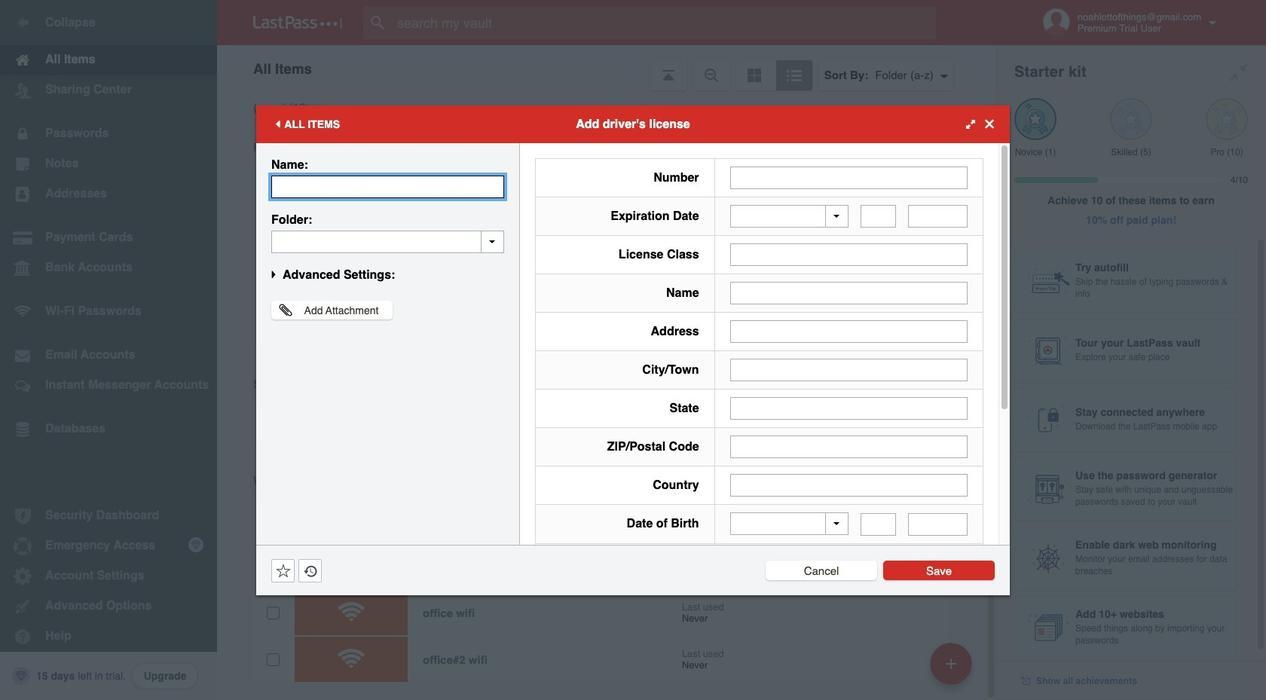Task type: locate. For each thing, give the bounding box(es) containing it.
None text field
[[730, 166, 968, 189], [909, 205, 968, 228], [730, 321, 968, 343], [730, 359, 968, 382], [730, 397, 968, 420], [730, 474, 968, 497], [861, 513, 897, 536], [909, 513, 968, 536], [730, 166, 968, 189], [909, 205, 968, 228], [730, 321, 968, 343], [730, 359, 968, 382], [730, 397, 968, 420], [730, 474, 968, 497], [861, 513, 897, 536], [909, 513, 968, 536]]

None text field
[[271, 175, 505, 198], [861, 205, 897, 228], [271, 230, 505, 253], [730, 244, 968, 266], [730, 282, 968, 305], [730, 436, 968, 459], [271, 175, 505, 198], [861, 205, 897, 228], [271, 230, 505, 253], [730, 244, 968, 266], [730, 282, 968, 305], [730, 436, 968, 459]]

dialog
[[256, 105, 1011, 701]]

lastpass image
[[253, 16, 342, 29]]

Search search field
[[363, 6, 966, 39]]



Task type: describe. For each thing, give the bounding box(es) containing it.
new item navigation
[[925, 639, 982, 701]]

search my vault text field
[[363, 6, 966, 39]]

vault options navigation
[[217, 45, 997, 90]]

new item image
[[946, 659, 957, 669]]

main navigation navigation
[[0, 0, 217, 701]]



